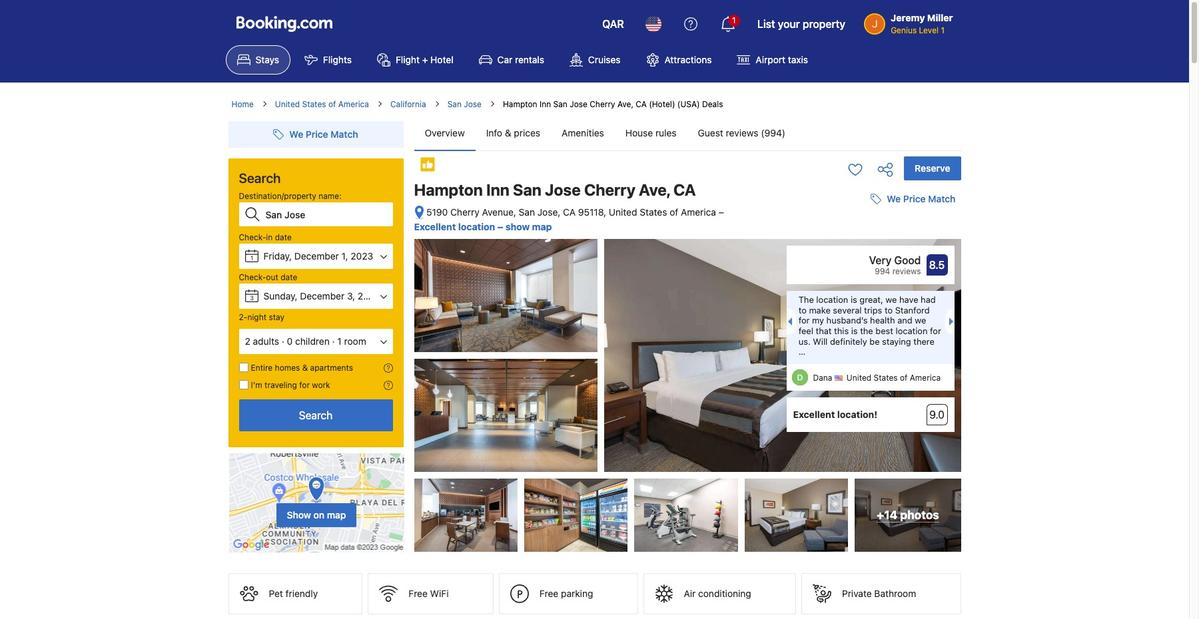 Task type: describe. For each thing, give the bounding box(es) containing it.
+14 photos
[[877, 509, 940, 523]]

1 horizontal spatial we price match button
[[866, 187, 962, 211]]

flights link
[[293, 45, 363, 75]]

2 to from the left
[[885, 305, 893, 316]]

2 horizontal spatial america
[[910, 373, 941, 383]]

husband's
[[827, 316, 868, 326]]

map inside 5190 cherry avenue, san jose, ca 95118, united states of america – excellent location – show map
[[532, 221, 552, 232]]

great,
[[860, 295, 884, 305]]

if you select this option, we'll show you popular business travel features like breakfast, wifi and free parking. image
[[384, 381, 393, 391]]

1 inside 1 dropdown button
[[733, 15, 736, 25]]

1 vertical spatial is
[[852, 326, 858, 337]]

map inside search section
[[327, 510, 346, 521]]

avenue,
[[482, 207, 517, 218]]

united states of america link
[[275, 99, 369, 111]]

cruises
[[589, 54, 621, 65]]

in
[[266, 233, 273, 243]]

free parking button
[[499, 574, 638, 615]]

there
[[914, 336, 935, 347]]

search section
[[223, 111, 409, 554]]

guest
[[698, 127, 724, 139]]

pet
[[269, 589, 283, 600]]

us.
[[799, 336, 811, 347]]

1 vertical spatial united states of america
[[847, 373, 941, 383]]

2 horizontal spatial for
[[931, 326, 942, 337]]

9.0
[[930, 409, 945, 421]]

stays
[[256, 54, 279, 65]]

america inside united states of america link
[[338, 99, 369, 109]]

cruises link
[[559, 45, 632, 75]]

dana
[[814, 373, 833, 383]]

san inside 5190 cherry avenue, san jose, ca 95118, united states of america – excellent location – show map
[[519, 207, 535, 218]]

we'll show you stays where you can have the entire place to yourself image
[[384, 364, 393, 373]]

your
[[778, 18, 801, 30]]

list
[[758, 18, 776, 30]]

1 horizontal spatial we price match
[[888, 193, 956, 205]]

flight
[[396, 54, 420, 65]]

guest reviews (994)
[[698, 127, 786, 139]]

2 adults · 0 children · 1 room button
[[239, 329, 393, 355]]

private bathroom
[[843, 589, 917, 600]]

the
[[861, 326, 874, 337]]

2 horizontal spatial united
[[847, 373, 872, 383]]

ca for hampton inn san jose cherry ave, ca
[[674, 181, 696, 199]]

inn for hampton inn san jose cherry ave, ca (hotel) (usa) deals
[[540, 99, 551, 109]]

2023 for sunday, december 3, 2023
[[358, 291, 381, 302]]

cherry inside 5190 cherry avenue, san jose, ca 95118, united states of america – excellent location – show map
[[451, 207, 480, 218]]

miller
[[928, 12, 954, 23]]

we for left "we price match" dropdown button
[[290, 129, 304, 140]]

+14 photos link
[[855, 479, 962, 553]]

for inside search section
[[299, 381, 310, 391]]

hotel
[[431, 54, 454, 65]]

will
[[814, 336, 828, 347]]

best
[[876, 326, 894, 337]]

excellent location – show map button
[[414, 221, 552, 232]]

your account menu jeremy miller genius level 1 element
[[865, 6, 959, 37]]

air conditioning
[[684, 589, 752, 600]]

& inside search section
[[302, 363, 308, 373]]

0 horizontal spatial united
[[275, 99, 300, 109]]

of inside 5190 cherry avenue, san jose, ca 95118, united states of america – excellent location – show map
[[670, 207, 679, 218]]

inn for hampton inn san jose cherry ave, ca
[[487, 181, 510, 199]]

bathroom
[[875, 589, 917, 600]]

we'll show you stays where you can have the entire place to yourself image
[[384, 364, 393, 373]]

ca inside 5190 cherry avenue, san jose, ca 95118, united states of america – excellent location – show map
[[563, 207, 576, 218]]

very good 994 reviews
[[870, 255, 922, 277]]

show
[[506, 221, 530, 232]]

check- for in
[[239, 233, 266, 243]]

car rentals link
[[468, 45, 556, 75]]

1 inside 2 adults · 0 children · 1 room dropdown button
[[338, 336, 342, 347]]

1,
[[342, 251, 348, 262]]

night
[[248, 313, 267, 323]]

airport
[[756, 54, 786, 65]]

california
[[391, 99, 426, 109]]

jeremy
[[891, 12, 926, 23]]

scored 8.5 element
[[927, 255, 948, 276]]

air
[[684, 589, 696, 600]]

flights
[[323, 54, 352, 65]]

genius
[[891, 25, 917, 35]]

price inside search section
[[306, 129, 328, 140]]

free for free parking
[[540, 589, 559, 600]]

search inside button
[[299, 410, 333, 422]]

(usa)
[[678, 99, 700, 109]]

0 horizontal spatial states
[[302, 99, 326, 109]]

prices
[[514, 127, 541, 139]]

0 vertical spatial is
[[851, 295, 858, 305]]

pet friendly
[[269, 589, 318, 600]]

make
[[810, 305, 831, 316]]

attractions
[[665, 54, 712, 65]]

location inside 5190 cherry avenue, san jose, ca 95118, united states of america – excellent location – show map
[[459, 221, 495, 232]]

1 horizontal spatial location
[[817, 295, 849, 305]]

2 · from the left
[[332, 336, 335, 347]]

0 vertical spatial we
[[886, 295, 898, 305]]

we for the right "we price match" dropdown button
[[888, 193, 901, 205]]

if you select this option, we'll show you popular business travel features like breakfast, wifi and free parking. image
[[384, 381, 393, 391]]

0 vertical spatial of
[[329, 99, 336, 109]]

and
[[898, 316, 913, 326]]

info & prices
[[486, 127, 541, 139]]

flight + hotel link
[[366, 45, 465, 75]]

check- for out
[[239, 273, 266, 283]]

994
[[876, 267, 891, 277]]

5190 cherry avenue, san jose, ca 95118, united states of america – excellent location – show map
[[414, 207, 725, 232]]

location!
[[838, 409, 878, 421]]

this
[[835, 326, 849, 337]]

2023 for friday, december 1, 2023
[[351, 251, 373, 262]]

rules
[[656, 127, 677, 139]]

1 vertical spatial –
[[498, 221, 504, 232]]

1 vertical spatial we
[[915, 316, 927, 326]]

i'm traveling for work
[[251, 381, 330, 391]]

sunday, december 3, 2023
[[264, 291, 381, 302]]

1 horizontal spatial –
[[719, 207, 725, 218]]

1 horizontal spatial for
[[799, 316, 810, 326]]

december for friday,
[[295, 251, 339, 262]]

1 vertical spatial match
[[929, 193, 956, 205]]

3
[[250, 295, 254, 302]]

car rentals
[[498, 54, 545, 65]]

amenities
[[562, 127, 605, 139]]

reviews inside guest reviews (994) link
[[726, 127, 759, 139]]

cherry for hampton inn san jose cherry ave, ca (hotel) (usa) deals
[[590, 99, 616, 109]]

stays link
[[226, 45, 291, 75]]

2 horizontal spatial of
[[901, 373, 908, 383]]

parking
[[561, 589, 594, 600]]

on
[[314, 510, 325, 521]]

health
[[871, 316, 896, 326]]

booking.com image
[[236, 16, 332, 32]]

list your property link
[[750, 8, 854, 40]]

children
[[295, 336, 330, 347]]

stanford
[[896, 305, 930, 316]]

search button
[[239, 400, 393, 432]]

1 · from the left
[[282, 336, 285, 347]]

friday,
[[264, 251, 292, 262]]

deals
[[703, 99, 724, 109]]

date for check-in date
[[275, 233, 292, 243]]

jose for hampton inn san jose cherry ave, ca (hotel) (usa) deals
[[570, 99, 588, 109]]

ca for hampton inn san jose cherry ave, ca (hotel) (usa) deals
[[636, 99, 647, 109]]

san up amenities
[[554, 99, 568, 109]]

show on map
[[287, 510, 346, 521]]

list your property
[[758, 18, 846, 30]]



Task type: locate. For each thing, give the bounding box(es) containing it.
december left 3,
[[300, 291, 345, 302]]

Where are you going? field
[[260, 203, 393, 227]]

0 horizontal spatial ca
[[563, 207, 576, 218]]

0 vertical spatial united states of america
[[275, 99, 369, 109]]

search down the work
[[299, 410, 333, 422]]

for left the work
[[299, 381, 310, 391]]

location down the stanford
[[896, 326, 928, 337]]

date for check-out date
[[281, 273, 298, 283]]

taxis
[[789, 54, 809, 65]]

jose up overview
[[464, 99, 482, 109]]

ave, for hampton inn san jose cherry ave, ca (hotel) (usa) deals
[[618, 99, 634, 109]]

2 free from the left
[[540, 589, 559, 600]]

inn up avenue,
[[487, 181, 510, 199]]

is
[[851, 295, 858, 305], [852, 326, 858, 337]]

united right dana
[[847, 373, 872, 383]]

0 horizontal spatial we
[[886, 295, 898, 305]]

reviews left (994)
[[726, 127, 759, 139]]

check-in date
[[239, 233, 292, 243]]

san up jose,
[[513, 181, 542, 199]]

0
[[287, 336, 293, 347]]

1 vertical spatial we price match button
[[866, 187, 962, 211]]

qar
[[603, 18, 625, 30]]

cherry
[[590, 99, 616, 109], [585, 181, 636, 199], [451, 207, 480, 218]]

1 left "list"
[[733, 15, 736, 25]]

flight + hotel
[[396, 54, 454, 65]]

attractions link
[[635, 45, 724, 75]]

1 vertical spatial search
[[299, 410, 333, 422]]

states
[[302, 99, 326, 109], [640, 207, 668, 218], [874, 373, 898, 383]]

jose up jose,
[[545, 181, 581, 199]]

1 free from the left
[[409, 589, 428, 600]]

2 vertical spatial cherry
[[451, 207, 480, 218]]

3,
[[347, 291, 355, 302]]

valign  initial image
[[420, 157, 436, 173]]

adults
[[253, 336, 279, 347]]

0 horizontal spatial we
[[290, 129, 304, 140]]

airport taxis link
[[726, 45, 820, 75]]

date right in
[[275, 233, 292, 243]]

1 vertical spatial america
[[681, 207, 717, 218]]

states right 95118,
[[640, 207, 668, 218]]

0 vertical spatial 2023
[[351, 251, 373, 262]]

0 horizontal spatial america
[[338, 99, 369, 109]]

1 to from the left
[[799, 305, 807, 316]]

0 vertical spatial ave,
[[618, 99, 634, 109]]

san jose link
[[448, 99, 482, 111]]

2 vertical spatial ca
[[563, 207, 576, 218]]

0 vertical spatial reviews
[[726, 127, 759, 139]]

1 left room
[[338, 336, 342, 347]]

0 vertical spatial map
[[532, 221, 552, 232]]

for left "my"
[[799, 316, 810, 326]]

date right out
[[281, 273, 298, 283]]

0 horizontal spatial ave,
[[618, 99, 634, 109]]

cherry up amenities
[[590, 99, 616, 109]]

home link
[[232, 99, 254, 111]]

free parking
[[540, 589, 594, 600]]

location up "my"
[[817, 295, 849, 305]]

united right 95118,
[[609, 207, 638, 218]]

cherry up excellent location – show map button
[[451, 207, 480, 218]]

feel
[[799, 326, 814, 337]]

1 horizontal spatial hampton
[[503, 99, 538, 109]]

we price match
[[290, 129, 358, 140], [888, 193, 956, 205]]

for
[[799, 316, 810, 326], [931, 326, 942, 337], [299, 381, 310, 391]]

search up destination/property
[[239, 171, 281, 186]]

price
[[306, 129, 328, 140], [904, 193, 926, 205]]

1 horizontal spatial to
[[885, 305, 893, 316]]

1 horizontal spatial states
[[640, 207, 668, 218]]

1 down check-in date
[[251, 255, 253, 262]]

0 horizontal spatial &
[[302, 363, 308, 373]]

1 horizontal spatial we
[[888, 193, 901, 205]]

· left 0
[[282, 336, 285, 347]]

inn
[[540, 99, 551, 109], [487, 181, 510, 199]]

1 check- from the top
[[239, 233, 266, 243]]

0 horizontal spatial we price match button
[[268, 123, 364, 147]]

jose
[[464, 99, 482, 109], [570, 99, 588, 109], [545, 181, 581, 199]]

1 horizontal spatial of
[[670, 207, 679, 218]]

california link
[[391, 99, 426, 111]]

0 vertical spatial location
[[459, 221, 495, 232]]

friendly
[[286, 589, 318, 600]]

next image
[[950, 318, 958, 326]]

1 inside "jeremy miller genius level 1"
[[942, 25, 945, 35]]

8.5
[[930, 259, 946, 271]]

0 horizontal spatial location
[[459, 221, 495, 232]]

1 vertical spatial 2023
[[358, 291, 381, 302]]

amenities link
[[551, 116, 615, 151]]

out
[[266, 273, 279, 283]]

to
[[799, 305, 807, 316], [885, 305, 893, 316]]

0 horizontal spatial hampton
[[414, 181, 483, 199]]

reserve button
[[905, 157, 962, 181]]

we price match button
[[268, 123, 364, 147], [866, 187, 962, 211]]

hampton inn san jose cherry ave, ca (hotel) (usa) deals link
[[503, 99, 724, 109]]

states inside 5190 cherry avenue, san jose, ca 95118, united states of america – excellent location – show map
[[640, 207, 668, 218]]

free left wifi
[[409, 589, 428, 600]]

0 vertical spatial search
[[239, 171, 281, 186]]

conditioning
[[699, 589, 752, 600]]

2 vertical spatial united
[[847, 373, 872, 383]]

check- up the friday,
[[239, 233, 266, 243]]

united states of america down staying
[[847, 373, 941, 383]]

2-
[[239, 313, 248, 323]]

1 vertical spatial cherry
[[585, 181, 636, 199]]

0 vertical spatial we price match
[[290, 129, 358, 140]]

0 horizontal spatial excellent
[[414, 221, 456, 232]]

info & prices link
[[476, 116, 551, 151]]

america
[[338, 99, 369, 109], [681, 207, 717, 218], [910, 373, 941, 383]]

san up show
[[519, 207, 535, 218]]

2 horizontal spatial location
[[896, 326, 928, 337]]

1 horizontal spatial we
[[915, 316, 927, 326]]

hampton up info & prices
[[503, 99, 538, 109]]

ave, for hampton inn san jose cherry ave, ca
[[639, 181, 671, 199]]

ave, up house
[[618, 99, 634, 109]]

free left 'parking'
[[540, 589, 559, 600]]

wifi
[[430, 589, 449, 600]]

0 vertical spatial match
[[331, 129, 358, 140]]

san jose
[[448, 99, 482, 109]]

1 horizontal spatial excellent
[[794, 409, 836, 421]]

we up very
[[888, 193, 901, 205]]

1 down miller
[[942, 25, 945, 35]]

cherry for hampton inn san jose cherry ave, ca
[[585, 181, 636, 199]]

to right the trips
[[885, 305, 893, 316]]

ca right jose,
[[563, 207, 576, 218]]

overview link
[[414, 116, 476, 151]]

pet friendly button
[[228, 574, 363, 615]]

previous image
[[784, 318, 792, 326]]

match down reserve button
[[929, 193, 956, 205]]

reviews right 994
[[893, 267, 922, 277]]

match inside search section
[[331, 129, 358, 140]]

qar button
[[595, 8, 633, 40]]

0 vertical spatial we price match button
[[268, 123, 364, 147]]

& right homes on the left bottom
[[302, 363, 308, 373]]

1 horizontal spatial price
[[904, 193, 926, 205]]

definitely
[[831, 336, 868, 347]]

0 horizontal spatial inn
[[487, 181, 510, 199]]

we left have
[[886, 295, 898, 305]]

1 vertical spatial ave,
[[639, 181, 671, 199]]

2 adults · 0 children · 1 room
[[245, 336, 367, 347]]

1 vertical spatial map
[[327, 510, 346, 521]]

work
[[312, 381, 330, 391]]

free wifi
[[409, 589, 449, 600]]

cherry up 95118,
[[585, 181, 636, 199]]

0 horizontal spatial price
[[306, 129, 328, 140]]

reviews inside the very good 994 reviews
[[893, 267, 922, 277]]

i'm
[[251, 381, 262, 391]]

house
[[626, 127, 653, 139]]

1 horizontal spatial ·
[[332, 336, 335, 347]]

1 vertical spatial hampton
[[414, 181, 483, 199]]

2 vertical spatial location
[[896, 326, 928, 337]]

december for sunday,
[[300, 291, 345, 302]]

united inside 5190 cherry avenue, san jose, ca 95118, united states of america – excellent location – show map
[[609, 207, 638, 218]]

& right info at the left top of page
[[505, 127, 512, 139]]

2 horizontal spatial states
[[874, 373, 898, 383]]

we price match down reserve button
[[888, 193, 956, 205]]

2 check- from the top
[[239, 273, 266, 283]]

+
[[422, 54, 428, 65]]

stay
[[269, 313, 285, 323]]

for left next image
[[931, 326, 942, 337]]

0 vertical spatial –
[[719, 207, 725, 218]]

match down united states of america link
[[331, 129, 358, 140]]

level
[[920, 25, 939, 35]]

0 vertical spatial america
[[338, 99, 369, 109]]

0 horizontal spatial free
[[409, 589, 428, 600]]

check- up 3
[[239, 273, 266, 283]]

1 vertical spatial we price match
[[888, 193, 956, 205]]

rated very good element
[[794, 253, 922, 269]]

scored 9.0 element
[[927, 405, 948, 426]]

we down united states of america link
[[290, 129, 304, 140]]

1 horizontal spatial match
[[929, 193, 956, 205]]

december left 1,
[[295, 251, 339, 262]]

jose,
[[538, 207, 561, 218]]

1 vertical spatial inn
[[487, 181, 510, 199]]

staying
[[883, 336, 912, 347]]

ave, down house rules link
[[639, 181, 671, 199]]

the
[[799, 295, 815, 305]]

we price match down united states of america link
[[290, 129, 358, 140]]

name:
[[319, 191, 342, 201]]

1 horizontal spatial united
[[609, 207, 638, 218]]

states down flights link
[[302, 99, 326, 109]]

1 vertical spatial check-
[[239, 273, 266, 283]]

0 horizontal spatial reviews
[[726, 127, 759, 139]]

san
[[448, 99, 462, 109], [554, 99, 568, 109], [513, 181, 542, 199], [519, 207, 535, 218]]

excellent location!
[[794, 409, 878, 421]]

2023 right 3,
[[358, 291, 381, 302]]

0 horizontal spatial we price match
[[290, 129, 358, 140]]

location down avenue,
[[459, 221, 495, 232]]

0 vertical spatial we
[[290, 129, 304, 140]]

united states of america down flights link
[[275, 99, 369, 109]]

that
[[816, 326, 832, 337]]

1 vertical spatial states
[[640, 207, 668, 218]]

0 vertical spatial december
[[295, 251, 339, 262]]

hampton for hampton inn san jose cherry ave, ca (hotel) (usa) deals
[[503, 99, 538, 109]]

property
[[803, 18, 846, 30]]

1 horizontal spatial &
[[505, 127, 512, 139]]

we price match button down united states of america link
[[268, 123, 364, 147]]

to left the make
[[799, 305, 807, 316]]

0 horizontal spatial united states of america
[[275, 99, 369, 109]]

5190
[[427, 207, 448, 218]]

2 horizontal spatial ca
[[674, 181, 696, 199]]

homes
[[275, 363, 300, 373]]

america inside 5190 cherry avenue, san jose, ca 95118, united states of america – excellent location – show map
[[681, 207, 717, 218]]

0 horizontal spatial to
[[799, 305, 807, 316]]

1 horizontal spatial map
[[532, 221, 552, 232]]

ca left (hotel)
[[636, 99, 647, 109]]

1 vertical spatial reviews
[[893, 267, 922, 277]]

1 vertical spatial &
[[302, 363, 308, 373]]

map down jose,
[[532, 221, 552, 232]]

2
[[245, 336, 251, 347]]

have
[[900, 295, 919, 305]]

2 vertical spatial states
[[874, 373, 898, 383]]

free for free wifi
[[409, 589, 428, 600]]

united right "home"
[[275, 99, 300, 109]]

0 horizontal spatial map
[[327, 510, 346, 521]]

excellent
[[414, 221, 456, 232], [794, 409, 836, 421]]

hampton inn san jose cherry ave, ca
[[414, 181, 696, 199]]

0 vertical spatial price
[[306, 129, 328, 140]]

we right and
[[915, 316, 927, 326]]

1 vertical spatial excellent
[[794, 409, 836, 421]]

0 vertical spatial check-
[[239, 233, 266, 243]]

price down reserve button
[[904, 193, 926, 205]]

ca
[[636, 99, 647, 109], [674, 181, 696, 199], [563, 207, 576, 218]]

1 horizontal spatial united states of america
[[847, 373, 941, 383]]

excellent inside 5190 cherry avenue, san jose, ca 95118, united states of america – excellent location – show map
[[414, 221, 456, 232]]

is left the
[[852, 326, 858, 337]]

jose up amenities
[[570, 99, 588, 109]]

1 horizontal spatial reviews
[[893, 267, 922, 277]]

excellent down 5190
[[414, 221, 456, 232]]

san up overview
[[448, 99, 462, 109]]

map right on
[[327, 510, 346, 521]]

1 horizontal spatial america
[[681, 207, 717, 218]]

0 horizontal spatial –
[[498, 221, 504, 232]]

free
[[409, 589, 428, 600], [540, 589, 559, 600]]

house rules
[[626, 127, 677, 139]]

0 horizontal spatial ·
[[282, 336, 285, 347]]

we inside search section
[[290, 129, 304, 140]]

1 button
[[713, 8, 745, 40]]

1 vertical spatial of
[[670, 207, 679, 218]]

entire
[[251, 363, 273, 373]]

0 vertical spatial hampton
[[503, 99, 538, 109]]

hampton for hampton inn san jose cherry ave, ca
[[414, 181, 483, 199]]

states down staying
[[874, 373, 898, 383]]

inn up prices
[[540, 99, 551, 109]]

2023 right 1,
[[351, 251, 373, 262]]

sunday,
[[264, 291, 298, 302]]

united states of america
[[275, 99, 369, 109], [847, 373, 941, 383]]

reserve
[[915, 163, 951, 174]]

0 horizontal spatial search
[[239, 171, 281, 186]]

air conditioning button
[[644, 574, 797, 615]]

1 horizontal spatial ca
[[636, 99, 647, 109]]

1 vertical spatial date
[[281, 273, 298, 283]]

jose for hampton inn san jose cherry ave, ca
[[545, 181, 581, 199]]

room
[[344, 336, 367, 347]]

1 vertical spatial price
[[904, 193, 926, 205]]

0 horizontal spatial of
[[329, 99, 336, 109]]

0 vertical spatial united
[[275, 99, 300, 109]]

jeremy miller genius level 1
[[891, 12, 954, 35]]

1 vertical spatial we
[[888, 193, 901, 205]]

2-night stay
[[239, 313, 285, 323]]

click to open map view image
[[414, 205, 424, 220]]

ca down rules
[[674, 181, 696, 199]]

0 horizontal spatial for
[[299, 381, 310, 391]]

· right "children"
[[332, 336, 335, 347]]

good
[[895, 255, 922, 267]]

we price match inside search section
[[290, 129, 358, 140]]

is left great,
[[851, 295, 858, 305]]

price down united states of america link
[[306, 129, 328, 140]]

2 vertical spatial america
[[910, 373, 941, 383]]

be
[[870, 336, 880, 347]]

we price match button down reserve button
[[866, 187, 962, 211]]

excellent down dana
[[794, 409, 836, 421]]

1 horizontal spatial search
[[299, 410, 333, 422]]

hampton up 5190
[[414, 181, 483, 199]]

0 vertical spatial cherry
[[590, 99, 616, 109]]



Task type: vqa. For each thing, say whether or not it's contained in the screenshot.
reviews in the 'Link'
yes



